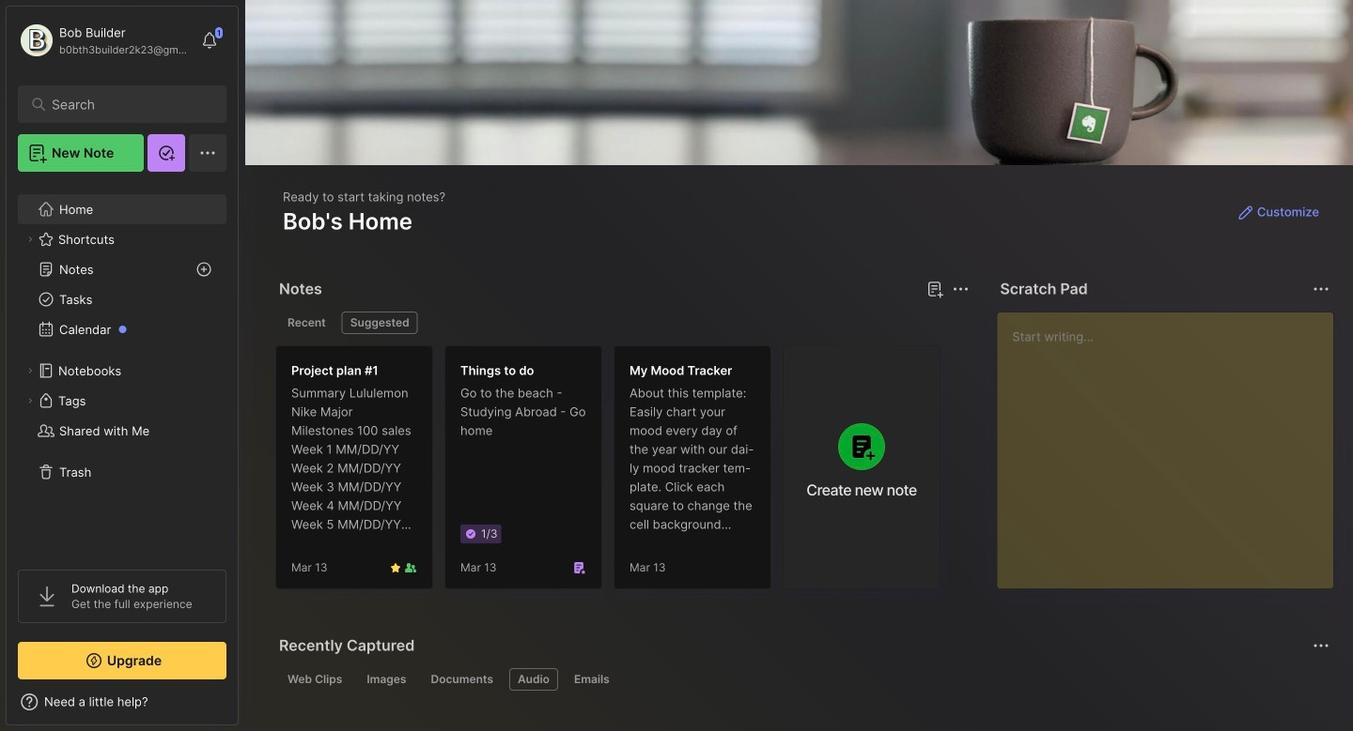 Task type: describe. For each thing, give the bounding box(es) containing it.
click to collapse image
[[237, 697, 251, 720]]

2 more actions field from the left
[[1308, 276, 1334, 303]]

1 tab list from the top
[[279, 312, 966, 334]]

Search text field
[[52, 96, 202, 114]]

expand notebooks image
[[24, 366, 36, 377]]

Start writing… text field
[[1012, 313, 1332, 574]]



Task type: vqa. For each thing, say whether or not it's contained in the screenshot.
probably
no



Task type: locate. For each thing, give the bounding box(es) containing it.
Account field
[[18, 22, 192, 59]]

More actions field
[[947, 276, 974, 303], [1308, 276, 1334, 303]]

tree inside main element
[[7, 183, 238, 553]]

tab
[[279, 312, 334, 334], [342, 312, 418, 334], [279, 669, 351, 692], [358, 669, 415, 692], [422, 669, 502, 692], [509, 669, 558, 692], [566, 669, 618, 692]]

row group
[[275, 346, 952, 601]]

0 vertical spatial tab list
[[279, 312, 966, 334]]

1 horizontal spatial more actions field
[[1308, 276, 1334, 303]]

more actions image
[[949, 278, 972, 301]]

1 vertical spatial tab list
[[279, 669, 1327, 692]]

1 more actions field from the left
[[947, 276, 974, 303]]

tab list
[[279, 312, 966, 334], [279, 669, 1327, 692]]

0 horizontal spatial more actions field
[[947, 276, 974, 303]]

more actions image
[[1310, 278, 1332, 301]]

WHAT'S NEW field
[[7, 688, 238, 718]]

main element
[[0, 0, 244, 732]]

expand tags image
[[24, 396, 36, 407]]

2 tab list from the top
[[279, 669, 1327, 692]]

None search field
[[52, 93, 202, 116]]

none search field inside main element
[[52, 93, 202, 116]]

tree
[[7, 183, 238, 553]]



